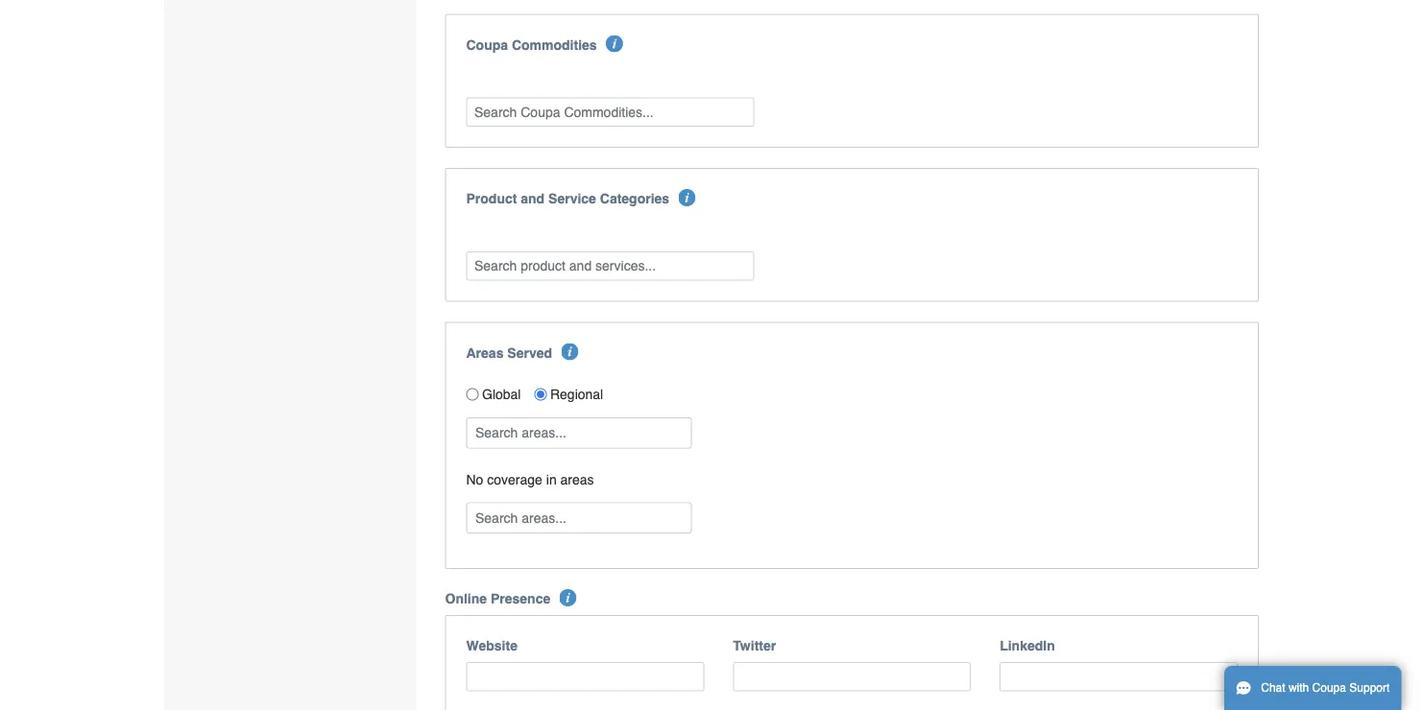 Task type: vqa. For each thing, say whether or not it's contained in the screenshot.
Coupa Supplier Portal image
no



Task type: describe. For each thing, give the bounding box(es) containing it.
linkedin
[[1000, 639, 1055, 654]]

coverage
[[487, 472, 543, 487]]

chat with coupa support button
[[1225, 667, 1402, 711]]

Search Coupa Commodities... field
[[466, 97, 754, 127]]

additional information image for online presence
[[560, 590, 577, 607]]

0 horizontal spatial coupa
[[466, 37, 508, 52]]

product
[[466, 191, 517, 206]]

regional
[[550, 387, 603, 402]]

presence
[[491, 591, 551, 607]]

in
[[546, 472, 557, 487]]

Search product and services... field
[[466, 251, 754, 281]]

with
[[1289, 682, 1309, 695]]

support
[[1350, 682, 1390, 695]]

LinkedIn text field
[[1000, 663, 1238, 692]]

commodities
[[512, 37, 597, 52]]

additional information image for product and service categories
[[679, 189, 696, 206]]

areas
[[560, 472, 594, 487]]

coupa commodities
[[466, 37, 597, 52]]

chat with coupa support
[[1261, 682, 1390, 695]]

coupa inside button
[[1313, 682, 1347, 695]]

and
[[521, 191, 545, 206]]



Task type: locate. For each thing, give the bounding box(es) containing it.
additional information image for coupa commodities
[[606, 35, 623, 52]]

None radio
[[466, 388, 479, 401]]

1 vertical spatial additional information image
[[679, 189, 696, 206]]

areas
[[466, 345, 504, 360]]

additional information image right presence
[[560, 590, 577, 607]]

no
[[466, 472, 484, 487]]

coupa
[[466, 37, 508, 52], [1313, 682, 1347, 695]]

areas served
[[466, 345, 552, 360]]

product and service categories
[[466, 191, 670, 206]]

search areas... text field down areas
[[468, 504, 690, 533]]

Search areas... text field
[[468, 419, 690, 448], [468, 504, 690, 533]]

0 horizontal spatial additional information image
[[560, 590, 577, 607]]

coupa right with on the bottom right of page
[[1313, 682, 1347, 695]]

2 search areas... text field from the top
[[468, 504, 690, 533]]

1 vertical spatial coupa
[[1313, 682, 1347, 695]]

online presence
[[445, 591, 551, 607]]

chat
[[1261, 682, 1286, 695]]

website
[[466, 639, 518, 654]]

served
[[507, 345, 552, 360]]

Twitter text field
[[733, 663, 971, 692]]

2 vertical spatial additional information image
[[560, 590, 577, 607]]

twitter
[[733, 639, 776, 654]]

additional information image
[[561, 343, 579, 360]]

service
[[548, 191, 596, 206]]

2 horizontal spatial additional information image
[[679, 189, 696, 206]]

Website text field
[[466, 663, 704, 692]]

search areas... text field down regional
[[468, 419, 690, 448]]

1 search areas... text field from the top
[[468, 419, 690, 448]]

0 vertical spatial search areas... text field
[[468, 419, 690, 448]]

1 horizontal spatial additional information image
[[606, 35, 623, 52]]

no coverage in areas
[[466, 472, 594, 487]]

coupa left 'commodities'
[[466, 37, 508, 52]]

categories
[[600, 191, 670, 206]]

1 horizontal spatial coupa
[[1313, 682, 1347, 695]]

global
[[482, 387, 521, 402]]

additional information image right categories
[[679, 189, 696, 206]]

additional information image right 'commodities'
[[606, 35, 623, 52]]

0 vertical spatial coupa
[[466, 37, 508, 52]]

1 vertical spatial search areas... text field
[[468, 504, 690, 533]]

online
[[445, 591, 487, 607]]

additional information image
[[606, 35, 623, 52], [679, 189, 696, 206], [560, 590, 577, 607]]

None radio
[[534, 388, 547, 401]]

0 vertical spatial additional information image
[[606, 35, 623, 52]]



